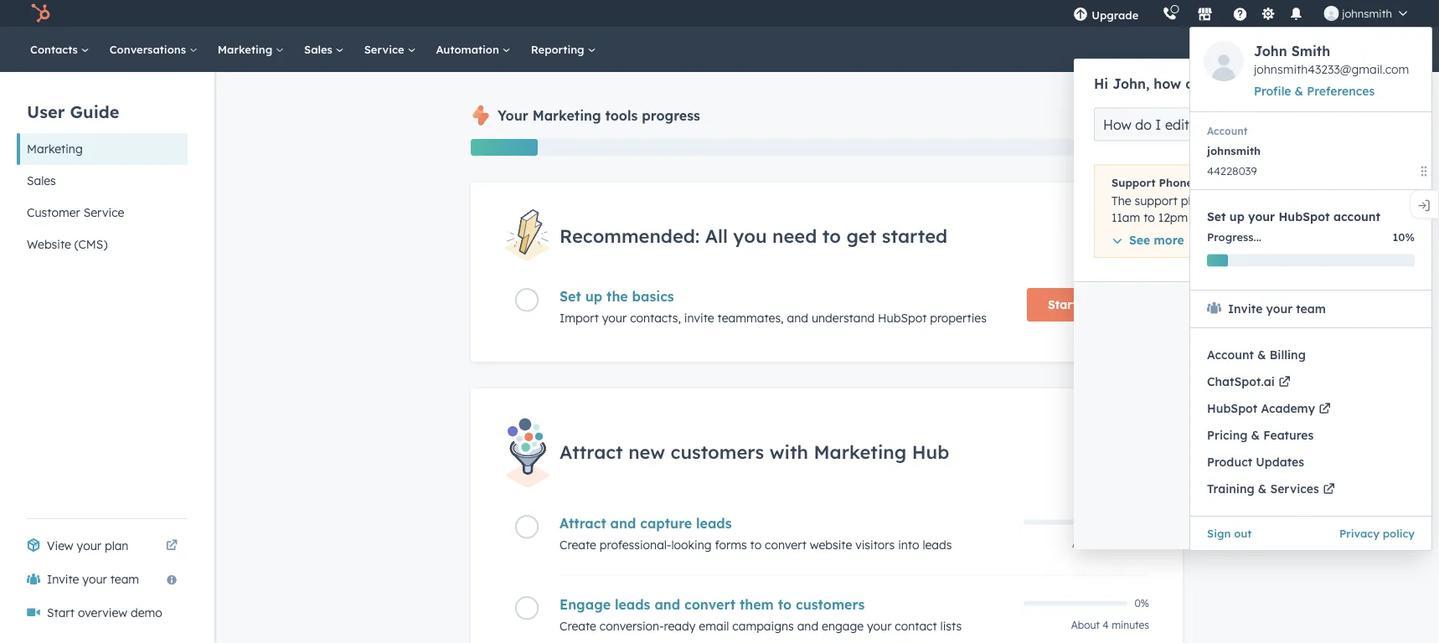 Task type: vqa. For each thing, say whether or not it's contained in the screenshot.
0%
yes



Task type: locate. For each thing, give the bounding box(es) containing it.
need
[[773, 224, 817, 247]]

about left the 7
[[1072, 537, 1101, 550]]

your up billing
[[1266, 302, 1293, 316]]

leads right into on the bottom of the page
[[923, 537, 952, 552]]

sales
[[304, 42, 336, 56], [27, 173, 56, 188]]

2 horizontal spatial leads
[[923, 537, 952, 552]]

attract inside attract and capture leads create professional-looking forms to convert website visitors into leads
[[560, 515, 606, 532]]

your up progress...
[[1248, 209, 1275, 224]]

0 horizontal spatial customers
[[671, 440, 764, 463]]

attract up professional-
[[560, 515, 606, 532]]

0 horizontal spatial set
[[560, 288, 581, 305]]

product updates
[[1207, 455, 1305, 470]]

engage leads and convert them to customers create conversion-ready email campaigns and engage your contact lists
[[560, 596, 962, 633]]

0 vertical spatial create
[[560, 537, 596, 552]]

link opens in a new window image for chatspot.ai
[[1279, 376, 1290, 387]]

link opens in a new window image right the plan
[[166, 536, 178, 556]]

1 horizontal spatial team
[[1296, 302, 1326, 316]]

0 vertical spatial invite
[[1228, 302, 1263, 316]]

invite
[[1228, 302, 1263, 316], [47, 572, 79, 587]]

2 horizontal spatial hubspot
[[1279, 209, 1330, 224]]

0 horizontal spatial link opens in a new window image
[[166, 540, 178, 552]]

invite your team down 'view your plan'
[[47, 572, 139, 587]]

start inside button
[[1048, 298, 1077, 312]]

0 horizontal spatial up
[[585, 288, 603, 305]]

upgrade image
[[1073, 8, 1089, 23]]

to right forms
[[750, 537, 762, 552]]

reporting link
[[521, 27, 606, 72]]

team down the plan
[[110, 572, 139, 587]]

start left tasks
[[1048, 298, 1077, 312]]

team
[[1296, 302, 1326, 316], [110, 572, 139, 587]]

2 vertical spatial to
[[778, 596, 792, 613]]

0 horizontal spatial invite your team
[[47, 572, 139, 587]]

1 horizontal spatial sales
[[304, 42, 336, 56]]

0 horizontal spatial leads
[[615, 596, 651, 613]]

link opens in a new window image for hubspot academy
[[1320, 403, 1330, 414]]

invite down view
[[47, 572, 79, 587]]

conversion-
[[600, 619, 664, 633]]

import
[[560, 311, 599, 326]]

Search HubSpot search field
[[1204, 35, 1409, 64]]

1 horizontal spatial set
[[1207, 209, 1226, 224]]

account & billing link
[[1191, 342, 1432, 369]]

0 vertical spatial about
[[1072, 537, 1101, 550]]

up left the the
[[585, 288, 603, 305]]

convert down attract and capture leads button at the bottom of the page
[[765, 537, 807, 552]]

engage
[[822, 619, 864, 633]]

to left the get
[[823, 224, 841, 247]]

1 horizontal spatial hubspot
[[1207, 401, 1258, 416]]

convert up email
[[685, 596, 736, 613]]

and up the ready
[[655, 596, 680, 613]]

user guide
[[27, 101, 119, 122]]

marketing down user
[[27, 142, 83, 156]]

set up the basics button
[[560, 288, 1014, 305]]

create
[[560, 537, 596, 552], [560, 619, 596, 633]]

your
[[498, 107, 529, 124]]

0 vertical spatial invite your team
[[1228, 302, 1326, 316]]

sign out
[[1207, 527, 1252, 540]]

1 horizontal spatial link opens in a new window image
[[1324, 483, 1335, 494]]

1 vertical spatial to
[[750, 537, 762, 552]]

new
[[629, 440, 665, 463]]

1 vertical spatial invite
[[47, 572, 79, 587]]

attract new customers with marketing hub
[[560, 440, 949, 463]]

convert inside attract and capture leads create professional-looking forms to convert website visitors into leads
[[765, 537, 807, 552]]

1 vertical spatial convert
[[685, 596, 736, 613]]

your down view your plan link
[[82, 572, 107, 587]]

attract left the new
[[560, 440, 623, 463]]

1 vertical spatial start
[[47, 606, 75, 620]]

attract for attract new customers with marketing hub
[[560, 440, 623, 463]]

0 vertical spatial start
[[1048, 298, 1077, 312]]

leads up forms
[[696, 515, 732, 532]]

about
[[1072, 537, 1101, 550], [1071, 619, 1100, 631]]

0 vertical spatial set
[[1207, 209, 1226, 224]]

website
[[27, 237, 71, 252]]

create down engage
[[560, 619, 596, 633]]

customers right the new
[[671, 440, 764, 463]]

1 horizontal spatial start
[[1048, 298, 1077, 312]]

johnsmith menu
[[1190, 27, 1433, 551]]

& for billing
[[1258, 348, 1266, 362]]

1 vertical spatial team
[[110, 572, 139, 587]]

about left 4
[[1071, 619, 1100, 631]]

0 horizontal spatial convert
[[685, 596, 736, 613]]

team up account & billing link
[[1296, 302, 1326, 316]]

0 horizontal spatial sales
[[27, 173, 56, 188]]

0 vertical spatial team
[[1296, 302, 1326, 316]]

conversations link
[[99, 27, 208, 72]]

start tasks button
[[1027, 288, 1150, 322]]

1 vertical spatial about
[[1071, 619, 1100, 631]]

0 horizontal spatial team
[[110, 572, 139, 587]]

1 minutes from the top
[[1112, 537, 1150, 550]]

set inside "set up the basics import your contacts, invite teammates, and understand hubspot properties"
[[560, 288, 581, 305]]

customer
[[27, 205, 80, 220]]

attract and capture leads button
[[560, 515, 1014, 532]]

start for start tasks
[[1048, 298, 1077, 312]]

1 horizontal spatial up
[[1230, 209, 1245, 224]]

1 horizontal spatial link opens in a new window image
[[1279, 376, 1290, 387]]

service down "sales" button
[[84, 205, 124, 220]]

start tasks
[[1048, 298, 1111, 312]]

set inside johnsmith menu
[[1207, 209, 1226, 224]]

0 horizontal spatial 10%
[[1155, 139, 1183, 156]]

1 vertical spatial customers
[[796, 596, 865, 613]]

&
[[1295, 84, 1304, 98], [1258, 348, 1266, 362], [1251, 428, 1260, 443], [1258, 482, 1267, 496]]

convert
[[765, 537, 807, 552], [685, 596, 736, 613]]

start for start overview demo
[[47, 606, 75, 620]]

10%
[[1155, 139, 1183, 156], [1393, 230, 1415, 244]]

account & billing
[[1207, 348, 1306, 362]]

preferences
[[1307, 84, 1375, 98]]

link opens in a new window image down billing
[[1279, 376, 1290, 387]]

1 vertical spatial hubspot
[[878, 311, 927, 326]]

set for the
[[560, 288, 581, 305]]

attract
[[560, 440, 623, 463], [560, 515, 606, 532]]

minutes
[[1112, 537, 1150, 550], [1112, 619, 1150, 631]]

plan
[[105, 539, 129, 553]]

0 vertical spatial customers
[[671, 440, 764, 463]]

0 vertical spatial service
[[364, 42, 408, 56]]

them
[[740, 596, 774, 613]]

& for features
[[1251, 428, 1260, 443]]

john smith image
[[1204, 41, 1244, 81]]

contact
[[895, 619, 937, 633]]

2 attract from the top
[[560, 515, 606, 532]]

0 vertical spatial minutes
[[1112, 537, 1150, 550]]

the
[[607, 288, 628, 305]]

0 horizontal spatial hubspot
[[878, 311, 927, 326]]

marketing right your
[[533, 107, 601, 124]]

up
[[1230, 209, 1245, 224], [585, 288, 603, 305]]

link opens in a new window image
[[1324, 483, 1335, 494], [166, 540, 178, 552]]

0 vertical spatial up
[[1230, 209, 1245, 224]]

0 horizontal spatial link opens in a new window image
[[166, 536, 178, 556]]

link opens in a new window image right the plan
[[166, 540, 178, 552]]

and
[[787, 311, 808, 326], [610, 515, 636, 532], [655, 596, 680, 613], [797, 619, 819, 633]]

leads up conversion-
[[615, 596, 651, 613]]

account
[[1207, 348, 1254, 362]]

sales link
[[294, 27, 354, 72]]

1 vertical spatial service
[[84, 205, 124, 220]]

create inside attract and capture leads create professional-looking forms to convert website visitors into leads
[[560, 537, 596, 552]]

professional-
[[600, 537, 672, 552]]

set up import
[[560, 288, 581, 305]]

0 horizontal spatial service
[[84, 205, 124, 220]]

service inside button
[[84, 205, 124, 220]]

marketing button
[[17, 133, 188, 165]]

and down set up the basics button on the top of the page
[[787, 311, 808, 326]]

1 horizontal spatial invite your team
[[1228, 302, 1326, 316]]

1 vertical spatial link opens in a new window image
[[1320, 403, 1330, 414]]

sales right marketing link
[[304, 42, 336, 56]]

1 vertical spatial minutes
[[1112, 619, 1150, 631]]

website
[[810, 537, 852, 552]]

2 vertical spatial leads
[[615, 596, 651, 613]]

& right 'profile'
[[1295, 84, 1304, 98]]

johnsmith
[[1342, 6, 1393, 20]]

2 vertical spatial link opens in a new window image
[[166, 536, 178, 556]]

sales button
[[17, 165, 188, 197]]

visitors
[[856, 537, 895, 552]]

view your plan
[[47, 539, 129, 553]]

1 horizontal spatial invite
[[1228, 302, 1263, 316]]

& left billing
[[1258, 348, 1266, 362]]

& inside john smith johnsmith43233@gmail.com profile & preferences
[[1295, 84, 1304, 98]]

1 horizontal spatial 10%
[[1393, 230, 1415, 244]]

1 vertical spatial create
[[560, 619, 596, 633]]

start left overview
[[47, 606, 75, 620]]

your inside "set up the basics import your contacts, invite teammates, and understand hubspot properties"
[[602, 311, 627, 326]]

0 vertical spatial attract
[[560, 440, 623, 463]]

create inside the engage leads and convert them to customers create conversion-ready email campaigns and engage your contact lists
[[560, 619, 596, 633]]

engage leads and convert them to customers button
[[560, 596, 1014, 613]]

email
[[699, 619, 729, 633]]

link opens in a new window image up pricing & features link at the right bottom of the page
[[1320, 403, 1330, 414]]

1 vertical spatial sales
[[27, 173, 56, 188]]

up inside "set up the basics import your contacts, invite teammates, and understand hubspot properties"
[[585, 288, 603, 305]]

0 vertical spatial to
[[823, 224, 841, 247]]

user
[[27, 101, 65, 122]]

0 horizontal spatial to
[[750, 537, 762, 552]]

invite up account & billing
[[1228, 302, 1263, 316]]

0 vertical spatial link opens in a new window image
[[1279, 376, 1290, 387]]

minutes right the 7
[[1112, 537, 1150, 550]]

customers up the engage
[[796, 596, 865, 613]]

account
[[1334, 209, 1381, 224]]

start overview demo
[[47, 606, 162, 620]]

1 vertical spatial link opens in a new window image
[[166, 540, 178, 552]]

started
[[882, 224, 948, 247]]

customers
[[671, 440, 764, 463], [796, 596, 865, 613]]

0 horizontal spatial start
[[47, 606, 75, 620]]

minutes down 0%
[[1112, 619, 1150, 631]]

attract for attract and capture leads create professional-looking forms to convert website visitors into leads
[[560, 515, 606, 532]]

1 vertical spatial attract
[[560, 515, 606, 532]]

1 vertical spatial leads
[[923, 537, 952, 552]]

your down the the
[[602, 311, 627, 326]]

set
[[1207, 209, 1226, 224], [560, 288, 581, 305]]

team inside invite your team button
[[110, 572, 139, 587]]

2 horizontal spatial to
[[823, 224, 841, 247]]

hubspot left properties
[[878, 311, 927, 326]]

4
[[1103, 619, 1109, 631]]

2 minutes from the top
[[1112, 619, 1150, 631]]

invite your team inside johnsmith menu
[[1228, 302, 1326, 316]]

up inside johnsmith menu
[[1230, 209, 1245, 224]]

minutes for attract and capture leads
[[1112, 537, 1150, 550]]

1 create from the top
[[560, 537, 596, 552]]

2 horizontal spatial link opens in a new window image
[[1320, 403, 1330, 414]]

1 horizontal spatial convert
[[765, 537, 807, 552]]

0 vertical spatial leads
[[696, 515, 732, 532]]

& up the product updates
[[1251, 428, 1260, 443]]

and up professional-
[[610, 515, 636, 532]]

minutes for engage leads and convert them to customers
[[1112, 619, 1150, 631]]

1 horizontal spatial customers
[[796, 596, 865, 613]]

to right them
[[778, 596, 792, 613]]

set up your hubspot account
[[1207, 209, 1381, 224]]

view
[[47, 539, 73, 553]]

0 vertical spatial convert
[[765, 537, 807, 552]]

1 horizontal spatial to
[[778, 596, 792, 613]]

invite your team inside button
[[47, 572, 139, 587]]

hubspot up the pricing
[[1207, 401, 1258, 416]]

to
[[823, 224, 841, 247], [750, 537, 762, 552], [778, 596, 792, 613]]

overview
[[78, 606, 127, 620]]

set up progress...
[[1207, 209, 1226, 224]]

sales up customer
[[27, 173, 56, 188]]

john smith image
[[1324, 6, 1339, 21]]

features
[[1264, 428, 1314, 443]]

invite your team up billing
[[1228, 302, 1326, 316]]

all
[[705, 224, 728, 247]]

1 vertical spatial invite your team
[[47, 572, 139, 587]]

1 horizontal spatial service
[[364, 42, 408, 56]]

hubspot image
[[30, 3, 50, 23]]

service right sales link
[[364, 42, 408, 56]]

2 create from the top
[[560, 619, 596, 633]]

1 vertical spatial 10%
[[1393, 230, 1415, 244]]

help image
[[1233, 8, 1248, 23]]

1 attract from the top
[[560, 440, 623, 463]]

your inside the engage leads and convert them to customers create conversion-ready email campaigns and engage your contact lists
[[867, 619, 892, 633]]

1 vertical spatial set
[[560, 288, 581, 305]]

1 vertical spatial up
[[585, 288, 603, 305]]

hubspot
[[1279, 209, 1330, 224], [878, 311, 927, 326], [1207, 401, 1258, 416]]

policy
[[1383, 527, 1415, 540]]

link opens in a new window image
[[1279, 376, 1290, 387], [1320, 403, 1330, 414], [166, 536, 178, 556]]

up up progress...
[[1230, 209, 1245, 224]]

0 horizontal spatial invite
[[47, 572, 79, 587]]

link opens in a new window image down product updates 'link' at the right of the page
[[1324, 483, 1335, 494]]

updates
[[1256, 455, 1305, 470]]

create left professional-
[[560, 537, 596, 552]]

invite inside johnsmith menu
[[1228, 302, 1263, 316]]

looking
[[672, 537, 712, 552]]

& down the product updates
[[1258, 482, 1267, 496]]

customer service button
[[17, 197, 188, 229]]

hubspot left account
[[1279, 209, 1330, 224]]

up for the
[[585, 288, 603, 305]]

john smith menu
[[1062, 0, 1433, 551]]

hubspot academy
[[1207, 401, 1315, 416]]

your right the engage
[[867, 619, 892, 633]]



Task type: describe. For each thing, give the bounding box(es) containing it.
hubspot inside "set up the basics import your contacts, invite teammates, and understand hubspot properties"
[[878, 311, 927, 326]]

ready
[[664, 619, 696, 633]]

settings link
[[1258, 5, 1279, 22]]

set for your
[[1207, 209, 1226, 224]]

about for engage leads and convert them to customers
[[1071, 619, 1100, 631]]

sales inside button
[[27, 173, 56, 188]]

website (cms) button
[[17, 229, 188, 261]]

basics
[[632, 288, 674, 305]]

convert inside the engage leads and convert them to customers create conversion-ready email campaigns and engage your contact lists
[[685, 596, 736, 613]]

get
[[847, 224, 877, 247]]

capture
[[640, 515, 692, 532]]

service link
[[354, 27, 426, 72]]

marketplaces image
[[1198, 8, 1213, 23]]

privacy policy link
[[1340, 524, 1415, 544]]

0 vertical spatial link opens in a new window image
[[1324, 483, 1335, 494]]

automation
[[436, 42, 502, 56]]

your left the plan
[[77, 539, 101, 553]]

about for attract and capture leads
[[1072, 537, 1101, 550]]

hubspot link
[[20, 3, 63, 23]]

7
[[1104, 537, 1109, 550]]

0 vertical spatial 10%
[[1155, 139, 1183, 156]]

attract and capture leads create professional-looking forms to convert website visitors into leads
[[560, 515, 952, 552]]

user guide views element
[[17, 72, 188, 261]]

into
[[898, 537, 920, 552]]

notifications button
[[1282, 0, 1311, 27]]

settings image
[[1261, 7, 1276, 22]]

team inside invite your team link
[[1296, 302, 1326, 316]]

teammates,
[[718, 311, 784, 326]]

and inside attract and capture leads create professional-looking forms to convert website visitors into leads
[[610, 515, 636, 532]]

out
[[1234, 527, 1252, 540]]

link opens in a new window image inside view your plan link
[[166, 536, 178, 556]]

contacts,
[[630, 311, 681, 326]]

invite
[[684, 311, 714, 326]]

marketing link
[[208, 27, 294, 72]]

profile
[[1254, 84, 1292, 98]]

invite inside button
[[47, 572, 79, 587]]

chatspot.ai
[[1207, 375, 1275, 389]]

10% inside johnsmith menu
[[1393, 230, 1415, 244]]

john
[[1254, 43, 1288, 59]]

link opens in a new window image inside view your plan link
[[166, 540, 178, 552]]

progress
[[642, 107, 700, 124]]

marketplaces button
[[1187, 0, 1223, 27]]

pricing & features
[[1207, 428, 1314, 443]]

start overview demo link
[[17, 597, 188, 630]]

john smith menu item
[[1190, 0, 1433, 551]]

properties
[[930, 311, 987, 326]]

customer service
[[27, 205, 124, 220]]

about 7 minutes
[[1072, 537, 1150, 550]]

hub
[[912, 440, 949, 463]]

to inside attract and capture leads create professional-looking forms to convert website visitors into leads
[[750, 537, 762, 552]]

forms
[[715, 537, 747, 552]]

your inside button
[[82, 572, 107, 587]]

leads inside the engage leads and convert them to customers create conversion-ready email campaigns and engage your contact lists
[[615, 596, 651, 613]]

help button
[[1226, 0, 1255, 27]]

johnsmith43233@gmail.com
[[1254, 62, 1409, 77]]

recommended:
[[560, 224, 700, 247]]

progress...
[[1207, 230, 1262, 244]]

guide
[[70, 101, 119, 122]]

marketing left sales link
[[218, 42, 276, 56]]

set up the basics import your contacts, invite teammates, and understand hubspot properties
[[560, 288, 987, 326]]

up for your
[[1230, 209, 1245, 224]]

upgrade
[[1092, 8, 1139, 22]]

0%
[[1135, 597, 1150, 610]]

product updates link
[[1191, 449, 1432, 476]]

privacy policy
[[1340, 527, 1415, 540]]

contacts link
[[20, 27, 99, 72]]

johnsmith button
[[1314, 0, 1418, 27]]

automation link
[[426, 27, 521, 72]]

and down the 'engage leads and convert them to customers' button
[[797, 619, 819, 633]]

with
[[770, 440, 809, 463]]

privacy
[[1340, 527, 1380, 540]]

invite your team button
[[17, 563, 188, 597]]

service inside "link"
[[364, 42, 408, 56]]

about 4 minutes
[[1071, 619, 1150, 631]]

product
[[1207, 455, 1253, 470]]

john smith johnsmith43233@gmail.com profile & preferences
[[1254, 43, 1409, 98]]

tools
[[605, 107, 638, 124]]

marketing left hub
[[814, 440, 907, 463]]

sign
[[1207, 527, 1231, 540]]

invite your team link
[[1191, 291, 1432, 328]]

you
[[733, 224, 767, 247]]

calling icon button
[[1156, 2, 1184, 25]]

marketing inside button
[[27, 142, 83, 156]]

view your plan link
[[17, 530, 188, 563]]

pricing
[[1207, 428, 1248, 443]]

2 vertical spatial hubspot
[[1207, 401, 1258, 416]]

conversations
[[110, 42, 189, 56]]

smith
[[1292, 43, 1331, 59]]

academy
[[1261, 401, 1315, 416]]

campaigns
[[733, 619, 794, 633]]

reporting
[[531, 42, 588, 56]]

training
[[1207, 482, 1255, 496]]

billing
[[1270, 348, 1306, 362]]

sign out link
[[1207, 524, 1252, 544]]

0 vertical spatial hubspot
[[1279, 209, 1330, 224]]

contacts
[[30, 42, 81, 56]]

0 vertical spatial sales
[[304, 42, 336, 56]]

your marketing tools progress progress bar
[[471, 139, 538, 156]]

and inside "set up the basics import your contacts, invite teammates, and understand hubspot properties"
[[787, 311, 808, 326]]

understand
[[812, 311, 875, 326]]

to inside the engage leads and convert them to customers create conversion-ready email campaigns and engage your contact lists
[[778, 596, 792, 613]]

1 horizontal spatial leads
[[696, 515, 732, 532]]

website (cms)
[[27, 237, 108, 252]]

notifications image
[[1289, 8, 1304, 23]]

pricing & features link
[[1191, 422, 1432, 449]]

calling icon image
[[1162, 6, 1177, 22]]

tasks
[[1081, 298, 1111, 312]]

customers inside the engage leads and convert them to customers create conversion-ready email campaigns and engage your contact lists
[[796, 596, 865, 613]]

& for services
[[1258, 482, 1267, 496]]

lists
[[941, 619, 962, 633]]



